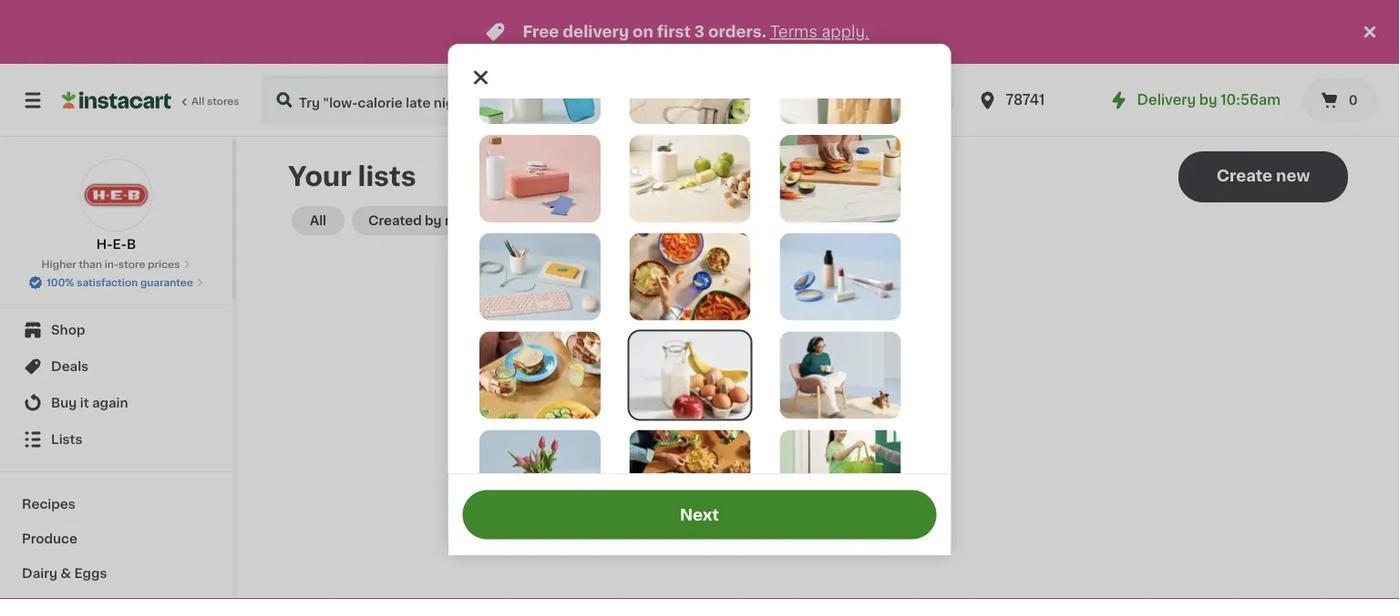 Task type: describe. For each thing, give the bounding box(es) containing it.
dairy
[[22, 567, 57, 580]]

shop link
[[11, 312, 222, 348]]

prices
[[148, 259, 180, 269]]

delivery
[[563, 24, 629, 40]]

all for all stores
[[191, 96, 204, 106]]

a person preparing a sandwich on a cutting board, a bunch of carrots, a sliced avocado, a jar of mayonnaise, and a plate of potato chips. image
[[779, 135, 901, 222]]

first
[[657, 24, 691, 40]]

delivery by 10:56am link
[[1108, 89, 1281, 111]]

create new
[[1217, 168, 1310, 184]]

next button
[[463, 490, 937, 539]]

will
[[813, 462, 833, 475]]

all button
[[292, 206, 345, 235]]

satisfaction
[[77, 278, 138, 288]]

created by me
[[368, 214, 466, 227]]

create
[[768, 462, 809, 475]]

apply.
[[822, 24, 869, 40]]

78741
[[1006, 93, 1045, 107]]

&
[[60, 567, 71, 580]]

your lists
[[288, 164, 416, 190]]

delivery for delivery by 10:56am
[[1138, 93, 1196, 107]]

0 button
[[1303, 78, 1378, 122]]

terms apply. link
[[770, 24, 869, 40]]

in-
[[105, 259, 118, 269]]

all for all
[[310, 214, 326, 227]]

delivery button
[[759, 82, 847, 119]]

by for created
[[425, 214, 442, 227]]

again
[[92, 397, 128, 409]]

78741 button
[[977, 75, 1086, 126]]

new
[[1277, 168, 1310, 184]]

a
[[829, 502, 838, 517]]

e-
[[113, 238, 127, 251]]

higher
[[42, 259, 76, 269]]

lists inside no lists yet lists you create will be saved here.
[[707, 462, 738, 475]]

eggs
[[74, 567, 107, 580]]

a jar of flour, a stick of sliced butter, 3 granny smith apples, a carton of 7 eggs. image
[[629, 135, 751, 222]]

deals link
[[11, 348, 222, 385]]

b
[[127, 238, 136, 251]]

yet
[[837, 442, 863, 457]]

buy
[[51, 397, 77, 409]]

on
[[633, 24, 654, 40]]

10:56am
[[1221, 93, 1281, 107]]

create a list
[[771, 502, 866, 517]]

guarantee
[[140, 278, 193, 288]]

h-e-b
[[96, 238, 136, 251]]

me
[[445, 214, 466, 227]]

all stores
[[191, 96, 239, 106]]

a woman handing over a grocery bag to a customer through their front door. image
[[779, 430, 901, 517]]

a table with people sitting around it with a bowl of potato chips, doritos, and cheetos. image
[[629, 233, 751, 321]]

produce
[[22, 532, 77, 545]]

free delivery on first 3 orders. terms apply.
[[523, 24, 869, 40]]

instacart logo image
[[62, 89, 171, 111]]

you
[[741, 462, 765, 475]]

terms
[[770, 24, 818, 40]]

h-e-b logo image
[[80, 159, 153, 232]]

a table with two people sitting around it eating sandwiches with 2 glasses of lemon water, and cut vegetables on a plate. image
[[479, 332, 600, 419]]

h-e-b link
[[80, 159, 153, 253]]

a small white vase of pink tulips, a stack of 3 white bowls, and a rolled napkin. image
[[479, 430, 600, 517]]

create a list link
[[771, 500, 866, 520]]

a woman sitting on a chair wearing headphones holding a drink in her hand with a small brown dog on the floor by her side. image
[[779, 332, 901, 419]]

service type group
[[759, 82, 955, 119]]

higher than in-store prices link
[[42, 257, 191, 272]]

dairy & eggs link
[[11, 556, 222, 591]]



Task type: locate. For each thing, give the bounding box(es) containing it.
saved
[[856, 462, 894, 475]]

1 horizontal spatial delivery
[[1138, 93, 1196, 107]]

0 vertical spatial lists
[[358, 164, 416, 190]]

your
[[288, 164, 352, 190]]

create left a
[[771, 502, 825, 517]]

an apple, a small pitcher of milk, a banana, and a carton of 6 eggs. image
[[629, 332, 751, 419]]

created by me button
[[352, 206, 482, 235]]

1 horizontal spatial by
[[1200, 93, 1218, 107]]

lists up will
[[800, 442, 833, 457]]

h-
[[96, 238, 113, 251]]

1 horizontal spatial lists
[[800, 442, 833, 457]]

delivery by 10:56am
[[1138, 93, 1281, 107]]

no
[[773, 442, 796, 457]]

0 horizontal spatial lists
[[358, 164, 416, 190]]

0 vertical spatial lists
[[51, 433, 82, 446]]

lists
[[358, 164, 416, 190], [800, 442, 833, 457]]

all down your
[[310, 214, 326, 227]]

lists left you
[[707, 462, 738, 475]]

0 horizontal spatial by
[[425, 214, 442, 227]]

shop
[[51, 324, 85, 336]]

create inside button
[[1217, 168, 1273, 184]]

next
[[680, 507, 719, 522]]

be
[[836, 462, 853, 475]]

all inside button
[[310, 214, 326, 227]]

1 vertical spatial by
[[425, 214, 442, 227]]

created
[[368, 214, 422, 227]]

all stores link
[[62, 75, 241, 126]]

lists
[[51, 433, 82, 446], [707, 462, 738, 475]]

by
[[1200, 93, 1218, 107], [425, 214, 442, 227]]

0 horizontal spatial create
[[771, 502, 825, 517]]

a table with people sitting around it with nachos and cheese, guacamole, and mixed chips. image
[[629, 430, 751, 517]]

100%
[[47, 278, 74, 288]]

delivery
[[1138, 93, 1196, 107], [776, 94, 831, 107]]

delivery for delivery
[[776, 94, 831, 107]]

1 vertical spatial all
[[310, 214, 326, 227]]

lists inside no lists yet lists you create will be saved here.
[[800, 442, 833, 457]]

0
[[1349, 94, 1358, 107]]

lists link
[[11, 421, 222, 458]]

1 horizontal spatial lists
[[707, 462, 738, 475]]

all
[[191, 96, 204, 106], [310, 214, 326, 227]]

create for create a list
[[771, 502, 825, 517]]

orders.
[[709, 24, 767, 40]]

0 horizontal spatial delivery
[[776, 94, 831, 107]]

a water bottle, yoga block, stretch band, and ear buds. image
[[479, 135, 600, 222]]

1 vertical spatial create
[[771, 502, 825, 517]]

create for create new
[[1217, 168, 1273, 184]]

limited time offer region
[[0, 0, 1359, 64]]

list_add_items dialog
[[448, 36, 951, 599]]

by inside button
[[425, 214, 442, 227]]

1 vertical spatial lists
[[800, 442, 833, 457]]

higher than in-store prices
[[42, 259, 180, 269]]

list
[[842, 502, 866, 517]]

create left new
[[1217, 168, 1273, 184]]

100% satisfaction guarantee
[[47, 278, 193, 288]]

3
[[695, 24, 705, 40]]

than
[[79, 259, 102, 269]]

by left me
[[425, 214, 442, 227]]

0 vertical spatial by
[[1200, 93, 1218, 107]]

here.
[[897, 462, 929, 475]]

buy it again
[[51, 397, 128, 409]]

0 vertical spatial all
[[191, 96, 204, 106]]

a keyboard, mouse, notebook, cup of pencils, wire cable. image
[[479, 233, 600, 321]]

by left 10:56am
[[1200, 93, 1218, 107]]

delivery inside button
[[776, 94, 831, 107]]

by for delivery
[[1200, 93, 1218, 107]]

lists for no
[[800, 442, 833, 457]]

dairy & eggs
[[22, 567, 107, 580]]

0 horizontal spatial all
[[191, 96, 204, 106]]

create
[[1217, 168, 1273, 184], [771, 502, 825, 517]]

all left stores
[[191, 96, 204, 106]]

delivery down "terms"
[[776, 94, 831, 107]]

pressed powder, foundation, lip stick, and makeup brushes. image
[[779, 233, 901, 321]]

create new button
[[1179, 151, 1349, 202]]

deals
[[51, 360, 89, 373]]

recipes link
[[11, 487, 222, 522]]

it
[[80, 397, 89, 409]]

None search field
[[261, 75, 736, 126]]

stores
[[207, 96, 239, 106]]

recipes
[[22, 498, 75, 511]]

1 vertical spatial lists
[[707, 462, 738, 475]]

0 vertical spatial create
[[1217, 168, 1273, 184]]

1 horizontal spatial all
[[310, 214, 326, 227]]

delivery left 10:56am
[[1138, 93, 1196, 107]]

lists for your
[[358, 164, 416, 190]]

no lists yet lists you create will be saved here.
[[707, 442, 929, 475]]

100% satisfaction guarantee button
[[28, 272, 204, 290]]

store
[[118, 259, 145, 269]]

buy it again link
[[11, 385, 222, 421]]

lists up "created"
[[358, 164, 416, 190]]

produce link
[[11, 522, 222, 556]]

0 horizontal spatial lists
[[51, 433, 82, 446]]

free
[[523, 24, 559, 40]]

1 horizontal spatial create
[[1217, 168, 1273, 184]]

lists down buy
[[51, 433, 82, 446]]



Task type: vqa. For each thing, say whether or not it's contained in the screenshot.
H-E-B
yes



